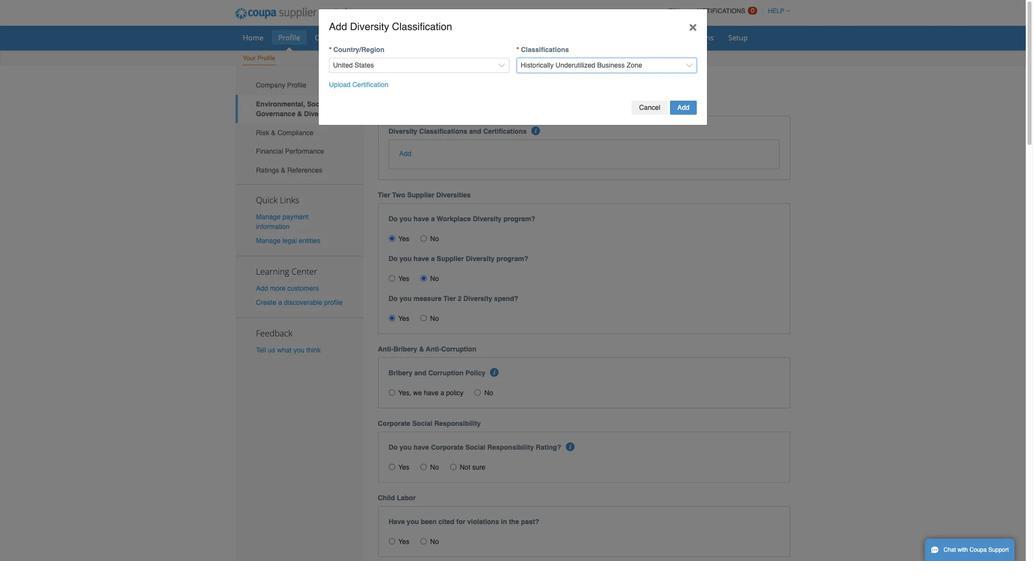 Task type: vqa. For each thing, say whether or not it's contained in the screenshot.
for 'No'
yes



Task type: locate. For each thing, give the bounding box(es) containing it.
responsibility up do you have corporate social responsibility rating?
[[434, 420, 481, 428]]

manage inside the manage payment information
[[256, 213, 281, 221]]

environmental, inside environmental, social, governance & diversity link
[[256, 100, 305, 108]]

None radio
[[420, 276, 427, 282], [420, 315, 427, 322], [450, 464, 456, 471], [420, 276, 427, 282], [420, 315, 427, 322], [450, 464, 456, 471]]

social,
[[473, 76, 513, 91], [307, 100, 329, 108]]

profile for company profile
[[287, 81, 306, 89]]

1 * from the left
[[329, 46, 332, 54]]

add up two
[[399, 150, 411, 158]]

tell us what you think button
[[256, 346, 321, 355]]

1 horizontal spatial responsibility
[[487, 444, 534, 452]]

1 vertical spatial environmental,
[[256, 100, 305, 108]]

1 vertical spatial bribery
[[389, 369, 412, 377]]

classifications for diversity
[[419, 127, 467, 135]]

1 horizontal spatial anti-
[[426, 346, 441, 353]]

environmental, social, governance & diversity
[[378, 76, 660, 91], [256, 100, 333, 118]]

financial performance link
[[236, 142, 363, 161]]

add more customers
[[256, 285, 319, 292]]

*
[[329, 46, 332, 54], [517, 46, 519, 54]]

and
[[469, 127, 481, 135], [414, 369, 426, 377]]

governance
[[517, 76, 591, 91], [256, 110, 295, 118]]

you
[[400, 215, 412, 223], [400, 255, 412, 263], [400, 295, 412, 303], [293, 347, 304, 354], [400, 444, 412, 452], [407, 518, 419, 526]]

0 vertical spatial supplier
[[407, 191, 434, 199]]

additional information image right rating?
[[566, 443, 574, 452]]

add-ons
[[685, 33, 714, 42]]

0 horizontal spatial additional information image
[[531, 126, 540, 135]]

1 horizontal spatial corporate
[[431, 444, 464, 452]]

profile up environmental, social, governance & diversity link
[[287, 81, 306, 89]]

have down tier two supplier diversities
[[414, 215, 429, 223]]

certifications
[[483, 127, 527, 135]]

spend?
[[494, 295, 518, 303]]

0 horizontal spatial environmental,
[[256, 100, 305, 108]]

sure
[[472, 464, 485, 472]]

performance
[[285, 148, 324, 155]]

environmental, down sheets
[[378, 76, 469, 91]]

manage legal entities
[[256, 237, 320, 245]]

quick
[[256, 194, 278, 206]]

we
[[413, 389, 422, 397]]

0 vertical spatial and
[[469, 127, 481, 135]]

tier
[[378, 191, 390, 199], [443, 295, 456, 303]]

1 horizontal spatial and
[[469, 127, 481, 135]]

classifications inside × dialog
[[521, 46, 569, 54]]

no down been
[[430, 538, 439, 546]]

classifications for *
[[521, 46, 569, 54]]

a left workplace
[[431, 215, 435, 223]]

* for * country/region
[[329, 46, 332, 54]]

1 vertical spatial governance
[[256, 110, 295, 118]]

environmental, social, governance & diversity up compliance
[[256, 100, 333, 118]]

responsibility
[[434, 420, 481, 428], [487, 444, 534, 452]]

0 vertical spatial governance
[[517, 76, 591, 91]]

quick links
[[256, 194, 299, 206]]

no down additional information icon
[[484, 389, 493, 397]]

0 vertical spatial add button
[[670, 101, 697, 115]]

bribery up bribery and corruption policy
[[393, 346, 417, 353]]

additional information image
[[531, 126, 540, 135], [566, 443, 574, 452]]

1 anti- from the left
[[378, 346, 393, 353]]

have right we
[[424, 389, 439, 397]]

add up orders
[[329, 21, 347, 32]]

0 vertical spatial additional information image
[[531, 126, 540, 135]]

0 vertical spatial social
[[412, 420, 432, 428]]

1 horizontal spatial classifications
[[521, 46, 569, 54]]

1 horizontal spatial social
[[465, 444, 485, 452]]

supplier right two
[[407, 191, 434, 199]]

0 horizontal spatial *
[[329, 46, 332, 54]]

add
[[329, 21, 347, 32], [677, 104, 690, 111], [399, 150, 411, 158], [256, 285, 268, 292]]

profile down 'coupa supplier portal' image
[[278, 33, 300, 42]]

diversity
[[350, 21, 389, 32], [608, 76, 660, 91], [304, 110, 333, 118], [389, 127, 417, 135], [473, 215, 502, 223], [466, 255, 495, 263], [463, 295, 492, 303]]

1 vertical spatial corruption
[[428, 369, 464, 377]]

1 horizontal spatial add button
[[670, 101, 697, 115]]

no up 'measure'
[[430, 275, 439, 283]]

profile
[[324, 299, 343, 307]]

corporate down yes,
[[378, 420, 410, 428]]

bribery and corruption policy
[[389, 369, 485, 377]]

upload certification button
[[329, 80, 388, 89]]

0 horizontal spatial corporate
[[378, 420, 410, 428]]

certification
[[352, 81, 388, 88]]

add button up two
[[399, 149, 411, 159]]

3 do from the top
[[389, 295, 398, 303]]

add button right cancel button
[[670, 101, 697, 115]]

ons
[[701, 33, 714, 42]]

1 vertical spatial additional information image
[[566, 443, 574, 452]]

manage
[[256, 213, 281, 221], [256, 237, 281, 245]]

references
[[287, 166, 322, 174]]

add up create
[[256, 285, 268, 292]]

learning center
[[256, 266, 317, 277]]

service/time
[[353, 33, 397, 42]]

social down we
[[412, 420, 432, 428]]

1 horizontal spatial supplier
[[437, 255, 464, 263]]

no for for
[[430, 538, 439, 546]]

add more customers link
[[256, 285, 319, 292]]

2 vertical spatial profile
[[287, 81, 306, 89]]

not sure
[[460, 464, 485, 472]]

your profile link
[[242, 53, 276, 65]]

additional information image right certifications
[[531, 126, 540, 135]]

0 vertical spatial environmental,
[[378, 76, 469, 91]]

do for do you have a workplace diversity program?
[[389, 215, 398, 223]]

0 horizontal spatial classifications
[[419, 127, 467, 135]]

no
[[430, 235, 439, 243], [430, 275, 439, 283], [430, 315, 439, 323], [484, 389, 493, 397], [430, 464, 439, 472], [430, 538, 439, 546]]

0 horizontal spatial add button
[[399, 149, 411, 159]]

× dialog
[[318, 9, 708, 125]]

1 vertical spatial social
[[465, 444, 485, 452]]

0 vertical spatial classifications
[[521, 46, 569, 54]]

1 vertical spatial program?
[[496, 255, 528, 263]]

1 yes from the top
[[398, 235, 409, 243]]

and left certifications
[[469, 127, 481, 135]]

governance up 'risk & compliance'
[[256, 110, 295, 118]]

a for yes, we have a policy
[[440, 389, 444, 397]]

1 horizontal spatial tier
[[443, 295, 456, 303]]

0 horizontal spatial anti-
[[378, 346, 393, 353]]

no down 'measure'
[[430, 315, 439, 323]]

manage down information
[[256, 237, 281, 245]]

1 vertical spatial environmental, social, governance & diversity
[[256, 100, 333, 118]]

4 yes from the top
[[398, 464, 409, 472]]

risk & compliance
[[256, 129, 314, 137]]

responsibility left rating?
[[487, 444, 534, 452]]

1 vertical spatial profile
[[257, 55, 275, 62]]

a left policy
[[440, 389, 444, 397]]

do you have corporate social responsibility rating?
[[389, 444, 561, 452]]

you for do you have corporate social responsibility rating?
[[400, 444, 412, 452]]

support
[[988, 547, 1009, 554]]

not
[[460, 464, 470, 472]]

&
[[595, 76, 604, 91], [297, 110, 302, 118], [271, 129, 276, 137], [281, 166, 286, 174], [419, 346, 424, 353]]

you inside button
[[293, 347, 304, 354]]

financial performance
[[256, 148, 324, 155]]

customers
[[287, 285, 319, 292]]

have up 'measure'
[[414, 255, 429, 263]]

2 manage from the top
[[256, 237, 281, 245]]

no for 2
[[430, 315, 439, 323]]

0 vertical spatial social,
[[473, 76, 513, 91]]

have for supplier
[[414, 255, 429, 263]]

0 horizontal spatial environmental, social, governance & diversity
[[256, 100, 333, 118]]

1 horizontal spatial additional information image
[[566, 443, 574, 452]]

manage legal entities link
[[256, 237, 320, 245]]

0 vertical spatial tier
[[378, 191, 390, 199]]

1 vertical spatial and
[[414, 369, 426, 377]]

add right cancel
[[677, 104, 690, 111]]

1 vertical spatial supplier
[[437, 255, 464, 263]]

social
[[412, 420, 432, 428], [465, 444, 485, 452]]

0 horizontal spatial social,
[[307, 100, 329, 108]]

2 yes from the top
[[398, 275, 409, 283]]

have down corporate social responsibility
[[414, 444, 429, 452]]

0 vertical spatial program?
[[504, 215, 535, 223]]

2 do from the top
[[389, 255, 398, 263]]

3 yes from the top
[[398, 315, 409, 323]]

social up not sure
[[465, 444, 485, 452]]

have for social
[[414, 444, 429, 452]]

1 do from the top
[[389, 215, 398, 223]]

0 horizontal spatial tier
[[378, 191, 390, 199]]

violations
[[467, 518, 499, 526]]

manage up information
[[256, 213, 281, 221]]

tier left '2'
[[443, 295, 456, 303]]

environmental, social, governance & diversity down * classifications
[[378, 76, 660, 91]]

0 vertical spatial profile
[[278, 33, 300, 42]]

1 manage from the top
[[256, 213, 281, 221]]

0 horizontal spatial responsibility
[[434, 420, 481, 428]]

0 vertical spatial bribery
[[393, 346, 417, 353]]

and up we
[[414, 369, 426, 377]]

1 horizontal spatial *
[[517, 46, 519, 54]]

0 vertical spatial environmental, social, governance & diversity
[[378, 76, 660, 91]]

0 vertical spatial manage
[[256, 213, 281, 221]]

company profile
[[256, 81, 306, 89]]

2 * from the left
[[517, 46, 519, 54]]

add for 'add' button within the × dialog
[[677, 104, 690, 111]]

yes for do you measure tier 2 diversity spend?
[[398, 315, 409, 323]]

2 anti- from the left
[[426, 346, 441, 353]]

additional information image
[[490, 368, 499, 377]]

add button
[[670, 101, 697, 115], [399, 149, 411, 159]]

1 horizontal spatial governance
[[517, 76, 591, 91]]

0 horizontal spatial governance
[[256, 110, 295, 118]]

supplier up do you measure tier 2 diversity spend?
[[437, 255, 464, 263]]

1 horizontal spatial environmental,
[[378, 76, 469, 91]]

×
[[689, 18, 697, 34]]

5 yes from the top
[[398, 538, 409, 546]]

1 vertical spatial manage
[[256, 237, 281, 245]]

environmental, down company profile at the left top of the page
[[256, 100, 305, 108]]

coupa
[[970, 547, 987, 554]]

have for workplace
[[414, 215, 429, 223]]

have you been cited for violations in the past?
[[389, 518, 539, 526]]

1 horizontal spatial social,
[[473, 76, 513, 91]]

have for policy
[[424, 389, 439, 397]]

1 vertical spatial responsibility
[[487, 444, 534, 452]]

risk
[[256, 129, 269, 137]]

coupa supplier portal image
[[228, 1, 354, 26]]

you for have you been cited for violations in the past?
[[407, 518, 419, 526]]

1 vertical spatial classifications
[[419, 127, 467, 135]]

bribery up yes,
[[389, 369, 412, 377]]

0 horizontal spatial supplier
[[407, 191, 434, 199]]

two
[[392, 191, 405, 199]]

tier left two
[[378, 191, 390, 199]]

profile right your on the left of the page
[[257, 55, 275, 62]]

governance down * classifications
[[517, 76, 591, 91]]

no down workplace
[[430, 235, 439, 243]]

add-
[[685, 33, 701, 42]]

a up 'measure'
[[431, 255, 435, 263]]

4 do from the top
[[389, 444, 398, 452]]

corporate up not
[[431, 444, 464, 452]]

corruption
[[441, 346, 476, 353], [428, 369, 464, 377]]

None radio
[[389, 236, 395, 242], [420, 236, 427, 242], [389, 276, 395, 282], [389, 315, 395, 322], [389, 390, 395, 396], [475, 390, 481, 396], [389, 464, 395, 471], [420, 464, 427, 471], [389, 539, 395, 545], [420, 539, 427, 545], [389, 236, 395, 242], [420, 236, 427, 242], [389, 276, 395, 282], [389, 315, 395, 322], [389, 390, 395, 396], [475, 390, 481, 396], [389, 464, 395, 471], [420, 464, 427, 471], [389, 539, 395, 545], [420, 539, 427, 545]]

add inside button
[[677, 104, 690, 111]]

yes
[[398, 235, 409, 243], [398, 275, 409, 283], [398, 315, 409, 323], [398, 464, 409, 472], [398, 538, 409, 546]]

add for add diversity classification
[[329, 21, 347, 32]]



Task type: describe. For each thing, give the bounding box(es) containing it.
rating?
[[536, 444, 561, 452]]

no for workplace
[[430, 235, 439, 243]]

do for do you have corporate social responsibility rating?
[[389, 444, 398, 452]]

setup
[[728, 33, 748, 42]]

manage for manage payment information
[[256, 213, 281, 221]]

1 horizontal spatial environmental, social, governance & diversity
[[378, 76, 660, 91]]

manage payment information
[[256, 213, 309, 230]]

you for do you have a supplier diversity program?
[[400, 255, 412, 263]]

tell us what you think
[[256, 347, 321, 354]]

yes, we have a policy
[[398, 389, 464, 397]]

program? for do you have a supplier diversity program?
[[496, 255, 528, 263]]

environmental, social, governance & diversity link
[[236, 95, 363, 123]]

yes for have you been cited for violations in the past?
[[398, 538, 409, 546]]

add button inside × dialog
[[670, 101, 697, 115]]

manage payment information link
[[256, 213, 309, 230]]

add for the bottommost 'add' button
[[399, 150, 411, 158]]

ratings
[[256, 166, 279, 174]]

no left not
[[430, 464, 439, 472]]

company profile link
[[236, 76, 363, 95]]

0 horizontal spatial and
[[414, 369, 426, 377]]

anti-bribery & anti-corruption
[[378, 346, 476, 353]]

profile for your profile
[[257, 55, 275, 62]]

ratings & references
[[256, 166, 322, 174]]

classification
[[392, 21, 452, 32]]

do you have a workplace diversity program?
[[389, 215, 535, 223]]

a for do you have a workplace diversity program?
[[431, 215, 435, 223]]

× button
[[679, 9, 707, 43]]

additional information image for do you have corporate social responsibility rating?
[[566, 443, 574, 452]]

0 vertical spatial corruption
[[441, 346, 476, 353]]

your
[[243, 55, 256, 62]]

do for do you measure tier 2 diversity spend?
[[389, 295, 398, 303]]

setup link
[[722, 30, 754, 45]]

tell
[[256, 347, 266, 354]]

profile link
[[272, 30, 306, 45]]

* country/region
[[329, 46, 384, 54]]

yes for do you have a workplace diversity program?
[[398, 235, 409, 243]]

payment
[[282, 213, 309, 221]]

past?
[[521, 518, 539, 526]]

country/region
[[333, 46, 384, 54]]

1 vertical spatial corporate
[[431, 444, 464, 452]]

tier two supplier diversities
[[378, 191, 471, 199]]

chat
[[944, 547, 956, 554]]

add for add more customers
[[256, 285, 268, 292]]

workplace
[[437, 215, 471, 223]]

create a discoverable profile
[[256, 299, 343, 307]]

do you have a supplier diversity program?
[[389, 255, 528, 263]]

yes for do you have a supplier diversity program?
[[398, 275, 409, 283]]

add-ons link
[[679, 30, 720, 45]]

1 vertical spatial tier
[[443, 295, 456, 303]]

what
[[277, 347, 292, 354]]

upload certification
[[329, 81, 388, 88]]

1 vertical spatial add button
[[399, 149, 411, 159]]

1 vertical spatial social,
[[307, 100, 329, 108]]

feedback
[[256, 328, 292, 339]]

sheets
[[399, 33, 421, 42]]

2
[[458, 295, 462, 303]]

ratings & references link
[[236, 161, 363, 180]]

create a discoverable profile link
[[256, 299, 343, 307]]

* for * classifications
[[517, 46, 519, 54]]

orders
[[315, 33, 338, 42]]

additional information image for diversity classifications and certifications
[[531, 126, 540, 135]]

chat with coupa support button
[[925, 539, 1015, 562]]

information
[[256, 223, 290, 230]]

do you measure tier 2 diversity spend?
[[389, 295, 518, 303]]

0 vertical spatial corporate
[[378, 420, 410, 428]]

more
[[270, 285, 286, 292]]

child labor
[[378, 495, 416, 502]]

discoverable
[[284, 299, 322, 307]]

you for do you measure tier 2 diversity spend?
[[400, 295, 412, 303]]

cited
[[439, 518, 454, 526]]

links
[[280, 194, 299, 206]]

been
[[421, 518, 437, 526]]

risk & compliance link
[[236, 123, 363, 142]]

in
[[501, 518, 507, 526]]

do for do you have a supplier diversity program?
[[389, 255, 398, 263]]

service/time sheets
[[353, 33, 421, 42]]

have
[[389, 518, 405, 526]]

manage for manage legal entities
[[256, 237, 281, 245]]

for
[[456, 518, 465, 526]]

financial
[[256, 148, 283, 155]]

home
[[243, 33, 264, 42]]

a right create
[[278, 299, 282, 307]]

your profile
[[243, 55, 275, 62]]

diversities
[[436, 191, 471, 199]]

program? for do you have a workplace diversity program?
[[504, 215, 535, 223]]

* classifications
[[517, 46, 569, 54]]

0 horizontal spatial social
[[412, 420, 432, 428]]

yes,
[[398, 389, 411, 397]]

policy
[[465, 369, 485, 377]]

legal
[[282, 237, 297, 245]]

child
[[378, 495, 395, 502]]

no for supplier
[[430, 275, 439, 283]]

corporate social responsibility
[[378, 420, 481, 428]]

labor
[[397, 495, 416, 502]]

diversity classifications and certifications
[[389, 127, 527, 135]]

0 vertical spatial responsibility
[[434, 420, 481, 428]]

company
[[256, 81, 285, 89]]

orders link
[[308, 30, 345, 45]]

you for do you have a workplace diversity program?
[[400, 215, 412, 223]]

think
[[306, 347, 321, 354]]

compliance
[[278, 129, 314, 137]]

measure
[[414, 295, 442, 303]]

diversity inside × dialog
[[350, 21, 389, 32]]

the
[[509, 518, 519, 526]]

a for do you have a supplier diversity program?
[[431, 255, 435, 263]]

service/time sheets link
[[347, 30, 428, 45]]

learning
[[256, 266, 289, 277]]

home link
[[236, 30, 270, 45]]

center
[[291, 266, 317, 277]]

us
[[268, 347, 275, 354]]

upload
[[329, 81, 351, 88]]



